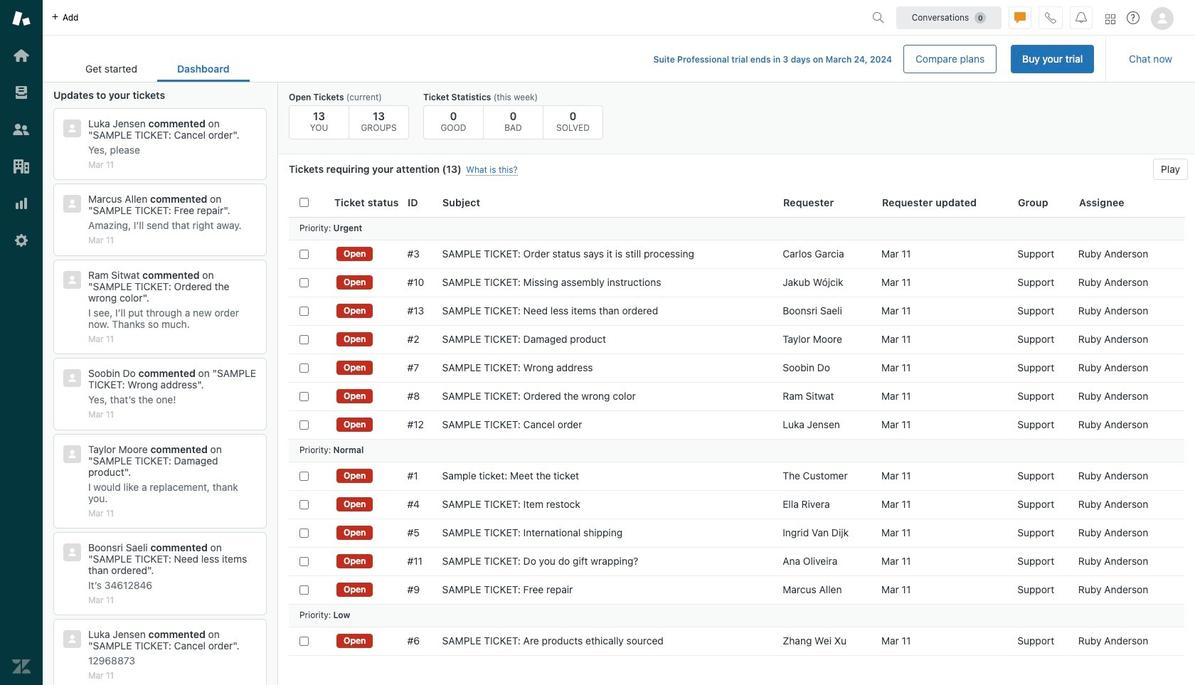 Task type: vqa. For each thing, say whether or not it's contained in the screenshot.
Get help image
yes



Task type: describe. For each thing, give the bounding box(es) containing it.
get started image
[[12, 46, 31, 65]]

March 24, 2024 text field
[[826, 54, 892, 65]]

button displays agent's chat status as away. image
[[1015, 12, 1026, 23]]

reporting image
[[12, 194, 31, 213]]

Select All Tickets checkbox
[[300, 198, 309, 207]]

views image
[[12, 83, 31, 102]]

customers image
[[12, 120, 31, 139]]

notifications image
[[1076, 12, 1087, 23]]

main element
[[0, 0, 43, 685]]



Task type: locate. For each thing, give the bounding box(es) containing it.
None checkbox
[[300, 306, 309, 316], [300, 363, 309, 372], [300, 392, 309, 401], [300, 420, 309, 429], [300, 471, 309, 481], [300, 500, 309, 509], [300, 585, 309, 594], [300, 306, 309, 316], [300, 363, 309, 372], [300, 392, 309, 401], [300, 420, 309, 429], [300, 471, 309, 481], [300, 500, 309, 509], [300, 585, 309, 594]]

tab
[[65, 56, 157, 82]]

zendesk products image
[[1106, 14, 1116, 24]]

tab list
[[65, 56, 249, 82]]

admin image
[[12, 231, 31, 250]]

organizations image
[[12, 157, 31, 176]]

zendesk image
[[12, 657, 31, 676]]

grid
[[278, 189, 1195, 685]]

zendesk support image
[[12, 9, 31, 28]]

get help image
[[1127, 11, 1140, 24]]

None checkbox
[[300, 249, 309, 259], [300, 278, 309, 287], [300, 335, 309, 344], [300, 528, 309, 538], [300, 557, 309, 566], [300, 636, 309, 646], [300, 249, 309, 259], [300, 278, 309, 287], [300, 335, 309, 344], [300, 528, 309, 538], [300, 557, 309, 566], [300, 636, 309, 646]]



